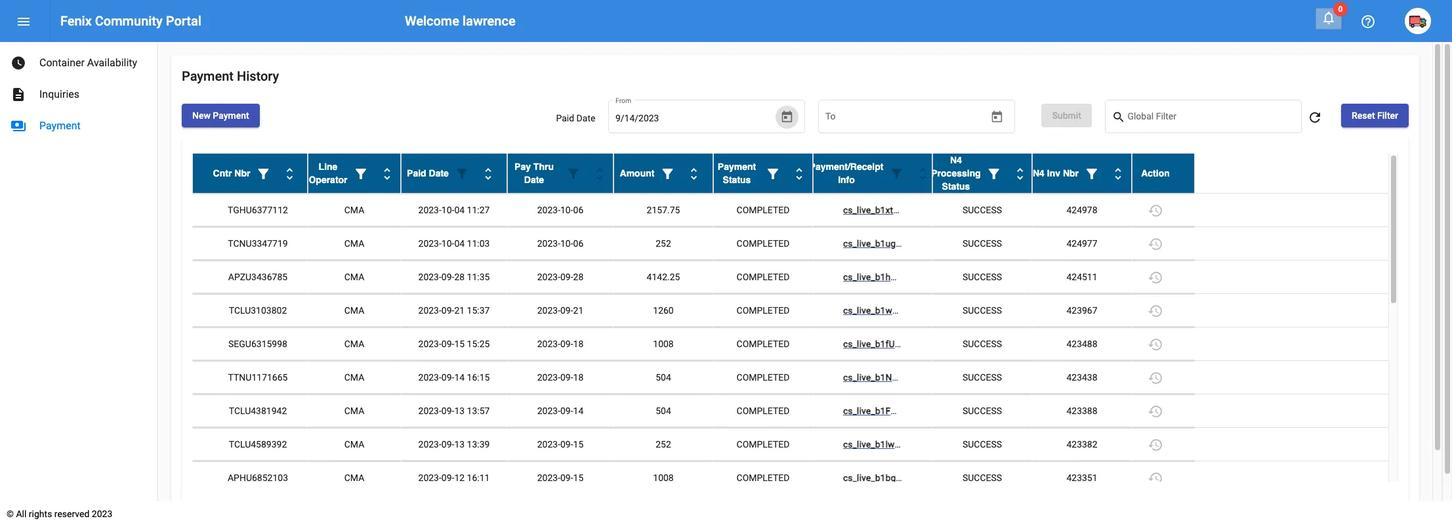 Task type: describe. For each thing, give the bounding box(es) containing it.
cs_live_b1lwbrtog9ttw1xhqlqwdnutdty0mpozi8fpxlvjzeqz8izqswwofodlia
[[844, 439, 1169, 450]]

1 column header from the left
[[192, 154, 308, 193]]

restore button for cs_live_b1ugcrsnvtccmyrvx5oktihzveetrp2m3nyoj9e4jbuha2gh8ybysxizqp
[[1143, 230, 1169, 257]]

cntr nbr filter_alt
[[213, 166, 271, 182]]

5 filter_alt from the left
[[660, 166, 676, 182]]

unfold_more button for inv
[[1105, 160, 1132, 186]]

operator
[[309, 175, 348, 185]]

date inside pay thru date
[[524, 175, 544, 185]]

6 unfold_more button from the left
[[786, 160, 813, 186]]

14 for 2023-09-14 16:15
[[455, 372, 465, 383]]

navigation containing watch_later
[[0, 42, 158, 142]]

504 for 2023-09-18
[[656, 372, 671, 383]]

2023-09-15 for 2023-09-12 16:11
[[537, 473, 584, 483]]

4142.25
[[647, 272, 680, 282]]

13:39
[[467, 439, 490, 450]]

restore button for cs_live_b1fuvlqkgeej7fbylsboigwzkkx4q5llxxg4md3r6dmjtprzokxo3kc6ux
[[1143, 331, 1169, 357]]

completed for cs_live_b1bgibgyo1cndczmmbuix0ykoxplkf4khhagb7kyjntykaqwijscuskyim
[[737, 473, 790, 483]]

reset filter
[[1352, 110, 1399, 121]]

unfold_more for operator
[[379, 166, 395, 182]]

restore button for cs_live_b1w3osxhzsbg97fy0gmcjza73r2ybu9ghsobx40ee9v3wmt88vv0ttkbqk
[[1143, 297, 1169, 324]]

cs_live_b1xtth8vwnbylfxo5z9y2c1hl90ht0av6kzdxisdmwan4hyyuncip8oep0
[[844, 205, 1178, 215]]

restore button for cs_live_b1nck2tsqa6mtaqzy2oy5cpordpavr1fqfbtyag8klmqd9mbfp5v6dv2zs
[[1143, 364, 1169, 391]]

tghu6377112
[[228, 205, 288, 215]]

2023-09-14 16:15
[[418, 372, 490, 383]]

new payment
[[192, 110, 249, 121]]

Global Filter field
[[1128, 114, 1295, 124]]

2157.75
[[647, 205, 680, 215]]

menu button
[[11, 8, 37, 34]]

restore for cs_live_b1lwbrtog9ttw1xhqlqwdnutdty0mpozi8fpxlvjzeqz8izqswwofodlia
[[1148, 437, 1164, 453]]

help_outline
[[1361, 14, 1377, 30]]

tclu3103802
[[229, 305, 287, 316]]

paid date
[[556, 113, 596, 123]]

424511
[[1067, 272, 1098, 282]]

pay thru date
[[515, 161, 554, 185]]

15 for 16:11
[[573, 473, 584, 483]]

filter_alt button for nbr
[[250, 160, 277, 186]]

container availability
[[39, 56, 137, 69]]

28 for 2023-09-28 11:35
[[455, 272, 465, 282]]

2023
[[92, 509, 112, 519]]

thru
[[534, 161, 554, 172]]

completed for cs_live_b1w3osxhzsbg97fy0gmcjza73r2ybu9ghsobx40ee9v3wmt88vv0ttkbqk
[[737, 305, 790, 316]]

no color image inside the menu button
[[16, 14, 32, 30]]

rights
[[29, 509, 52, 519]]

payment/receipt info filter_alt
[[810, 161, 905, 185]]

history
[[237, 68, 279, 84]]

cma for 2023-09-28 11:35
[[344, 272, 365, 282]]

filter_alt button for processing
[[981, 160, 1007, 186]]

no color image containing description
[[11, 87, 26, 102]]

description
[[11, 87, 26, 102]]

7 restore row from the top
[[192, 395, 1389, 428]]

unfold_more for date
[[480, 166, 496, 182]]

424978
[[1067, 205, 1098, 215]]

tcnu3347719
[[228, 238, 288, 249]]

423438
[[1067, 372, 1098, 383]]

2023-09-15 for 2023-09-13 13:39
[[537, 439, 584, 450]]

welcome lawrence
[[405, 13, 516, 29]]

18 for 504
[[573, 372, 584, 383]]

12
[[455, 473, 465, 483]]

cma for 2023-09-15 15:25
[[344, 339, 365, 349]]

portal
[[166, 13, 201, 29]]

3 filter_alt from the left
[[454, 166, 470, 182]]

status inside n4 processing status filter_alt
[[942, 181, 970, 192]]

notifications_none
[[1321, 10, 1337, 26]]

segu6315998
[[228, 339, 287, 349]]

completed for cs_live_b1nck2tsqa6mtaqzy2oy5cpordpavr1fqfbtyag8klmqd9mbfp5v6dv2zs
[[737, 372, 790, 383]]

filter
[[1378, 110, 1399, 121]]

success for 423351
[[963, 473, 1002, 483]]

n4 processing status filter_alt
[[932, 155, 1002, 192]]

no color image containing search
[[1112, 109, 1128, 125]]

6 column header from the left
[[714, 154, 813, 193]]

success for 424977
[[963, 238, 1002, 249]]

4 restore row from the top
[[192, 294, 1389, 328]]

ttnu1171665
[[228, 372, 288, 383]]

cs_live_b1bgibgyo1cndczmmbuix0ykoxplkf4khhagb7kyjntykaqwijscuskyim
[[844, 473, 1174, 483]]

nbr inside cntr nbr filter_alt
[[235, 168, 250, 179]]

cma for 2023-10-04 11:27
[[344, 205, 365, 215]]

row containing filter_alt
[[192, 154, 1389, 194]]

action column header
[[1132, 154, 1195, 193]]

filter_alt button for filter_alt
[[655, 160, 681, 186]]

refresh
[[1308, 110, 1323, 126]]

cs_live_b1nck2tsqa6mtaqzy2oy5cpordpavr1fqfbtyag8klmqd9mbfp5v6dv2zs
[[844, 372, 1180, 383]]

252 for 2023-09-15
[[656, 439, 671, 450]]

2023-10-04 11:27
[[418, 205, 490, 215]]

restore for cs_live_b1bgibgyo1cndczmmbuix0ykoxplkf4khhagb7kyjntykaqwijscuskyim
[[1148, 471, 1164, 487]]

filter_alt inside n4 processing status filter_alt
[[986, 166, 1002, 182]]

nbr inside n4 inv nbr filter_alt
[[1063, 168, 1079, 179]]

252 for 2023-10-06
[[656, 238, 671, 249]]

5 column header from the left
[[614, 154, 714, 193]]

unfold_more for processing
[[1013, 166, 1028, 182]]

paid for paid date
[[556, 113, 574, 123]]

community
[[95, 13, 163, 29]]

cs_live_b1hhjnatlesnwaf0hdobkht5cedtgp3o8zd9raeiqylfctgjym44dy3y1z link
[[844, 272, 1178, 282]]

line operator filter_alt
[[309, 161, 369, 185]]

cs_live_b1ugcrsnvtccmyrvx5oktihzveetrp2m3nyoj9e4jbuha2gh8ybysxizqp
[[844, 238, 1175, 249]]

1008 for 2023-09-15
[[653, 473, 674, 483]]

2023-10-06 for 2023-10-04 11:27
[[537, 205, 584, 215]]

restore for cs_live_b1nck2tsqa6mtaqzy2oy5cpordpavr1fqfbtyag8klmqd9mbfp5v6dv2zs
[[1148, 370, 1164, 386]]

unfold_more for inv
[[1111, 166, 1126, 182]]

success for 423438
[[963, 372, 1002, 383]]

unfold_more button for processing
[[1007, 160, 1034, 186]]

1008 for 2023-09-18
[[653, 339, 674, 349]]

restore for cs_live_b1hhjnatlesnwaf0hdobkht5cedtgp3o8zd9raeiqylfctgjym44dy3y1z
[[1148, 270, 1164, 286]]

15 for 13:39
[[573, 439, 584, 450]]

payment/receipt
[[810, 161, 884, 172]]

cs_live_b1fuvlqkgeej7fbylsboigwzkkx4q5llxxg4md3r6dmjtprzokxo3kc6ux
[[844, 339, 1172, 349]]

11:27
[[467, 205, 490, 215]]

grid containing filter_alt
[[192, 154, 1399, 495]]

From date field
[[616, 114, 747, 124]]

payment inside button
[[213, 110, 249, 121]]

new
[[192, 110, 211, 121]]

6 unfold_more from the left
[[792, 166, 807, 182]]

success for 424511
[[963, 272, 1002, 282]]

1260
[[653, 305, 674, 316]]

notifications_none button
[[1316, 8, 1342, 30]]

n4 inv nbr filter_alt
[[1033, 166, 1100, 182]]

9 restore row from the top
[[192, 461, 1389, 495]]

welcome
[[405, 13, 460, 29]]

©
[[7, 509, 14, 519]]

423388
[[1067, 406, 1098, 416]]

payment for payment
[[39, 119, 81, 132]]

2023-09-21 15:37
[[418, 305, 490, 316]]

restore for cs_live_b1ftkc9dpiwkklmbvm7v6dsevvrgsshjcffnbip1jsn6mebtmnjkgye5ve
[[1148, 404, 1164, 420]]

submit
[[1053, 110, 1082, 121]]

cs_live_b1nck2tsqa6mtaqzy2oy5cpordpavr1fqfbtyag8klmqd9mbfp5v6dv2zs link
[[844, 372, 1180, 383]]

apzu3436785
[[228, 272, 288, 282]]

restore button for cs_live_b1hhjnatlesnwaf0hdobkht5cedtgp3o8zd9raeiqylfctgjym44dy3y1z
[[1143, 264, 1169, 290]]

2023-09-18 for 2023-09-15 15:25
[[537, 339, 584, 349]]

unfold_more button for operator
[[374, 160, 400, 186]]

1 restore row from the top
[[192, 194, 1389, 227]]

2023-09-12 16:11
[[418, 473, 490, 483]]

13 for 13:57
[[455, 406, 465, 416]]

success for 423967
[[963, 305, 1002, 316]]

n4 for n4 processing status filter_alt
[[951, 155, 962, 165]]

reset filter button
[[1342, 104, 1409, 127]]

success for 424978
[[963, 205, 1002, 215]]

2 column header from the left
[[308, 154, 401, 193]]

2023-09-13 13:57
[[418, 406, 490, 416]]

processing
[[932, 168, 981, 179]]

cs_live_b1w3osxhzsbg97fy0gmcjza73r2ybu9ghsobx40ee9v3wmt88vv0ttkbqk link
[[844, 305, 1186, 316]]

16:15
[[467, 372, 490, 383]]

4 unfold_more from the left
[[592, 166, 608, 182]]

7 column header from the left
[[810, 154, 936, 193]]

3 column header from the left
[[401, 154, 507, 193]]

success for 423488
[[963, 339, 1002, 349]]

restore button for cs_live_b1lwbrtog9ttw1xhqlqwdnutdty0mpozi8fpxlvjzeqz8izqswwofodlia
[[1143, 431, 1169, 458]]

To date field
[[826, 114, 957, 124]]

cma for 2023-09-13 13:39
[[344, 439, 365, 450]]

cma for 2023-09-21 15:37
[[344, 305, 365, 316]]

amount
[[620, 168, 655, 179]]

no color image containing watch_later
[[11, 55, 26, 71]]

8 restore row from the top
[[192, 428, 1389, 461]]

15:25
[[467, 339, 490, 349]]

tclu4589392
[[229, 439, 287, 450]]

tclu4381942
[[229, 406, 287, 416]]

06 for 2157.75
[[573, 205, 584, 215]]

fenix community portal
[[60, 13, 201, 29]]

2023-10-04 11:03
[[418, 238, 490, 249]]

pay
[[515, 161, 531, 172]]

6 filter_alt button from the left
[[760, 160, 786, 186]]

n4 for n4 inv nbr filter_alt
[[1033, 168, 1045, 179]]

filter_alt inside payment/receipt info filter_alt
[[889, 166, 905, 182]]

completed for cs_live_b1xtth8vwnbylfxo5z9y2c1hl90ht0av6kzdxisdmwan4hyyuncip8oep0
[[737, 205, 790, 215]]

payment for payment history
[[182, 68, 234, 84]]

cma for 2023-09-12 16:11
[[344, 473, 365, 483]]

14 for 2023-09-14
[[573, 406, 584, 416]]

3 restore row from the top
[[192, 261, 1389, 294]]

cs_live_b1ftkc9dpiwkklmbvm7v6dsevvrgsshjcffnbip1jsn6mebtmnjkgye5ve
[[844, 406, 1183, 416]]

action
[[1142, 168, 1170, 179]]



Task type: vqa. For each thing, say whether or not it's contained in the screenshot.
13 to the top
yes



Task type: locate. For each thing, give the bounding box(es) containing it.
restore
[[1148, 203, 1164, 219], [1148, 237, 1164, 252], [1148, 270, 1164, 286], [1148, 303, 1164, 319], [1148, 337, 1164, 353], [1148, 370, 1164, 386], [1148, 404, 1164, 420], [1148, 437, 1164, 453], [1148, 471, 1164, 487]]

423967
[[1067, 305, 1098, 316]]

container
[[39, 56, 85, 69]]

9 restore button from the top
[[1143, 465, 1169, 491]]

1 06 from the top
[[573, 205, 584, 215]]

424977
[[1067, 238, 1098, 249]]

restore for cs_live_b1w3osxhzsbg97fy0gmcjza73r2ybu9ghsobx40ee9v3wmt88vv0ttkbqk
[[1148, 303, 1164, 319]]

1008
[[653, 339, 674, 349], [653, 473, 674, 483]]

4 filter_alt from the left
[[566, 166, 582, 182]]

filter_alt up 2023-10-04 11:27 at top left
[[454, 166, 470, 182]]

filter_alt button for operator
[[348, 160, 374, 186]]

4 success from the top
[[963, 305, 1002, 316]]

status inside payment status
[[723, 175, 751, 185]]

13 left 13:57
[[455, 406, 465, 416]]

2 28 from the left
[[573, 272, 584, 282]]

6 success from the top
[[963, 372, 1002, 383]]

21 for 2023-09-21
[[573, 305, 584, 316]]

504
[[656, 372, 671, 383], [656, 406, 671, 416]]

success for 423388
[[963, 406, 1002, 416]]

8 column header from the left
[[932, 154, 1034, 193]]

13 for 13:39
[[455, 439, 465, 450]]

13
[[455, 406, 465, 416], [455, 439, 465, 450]]

date inside paid date filter_alt
[[429, 168, 449, 179]]

2 unfold_more from the left
[[379, 166, 395, 182]]

1 restore from the top
[[1148, 203, 1164, 219]]

4 cma from the top
[[344, 305, 365, 316]]

filter_alt right thru on the top
[[566, 166, 582, 182]]

04 left the 11:27
[[455, 205, 465, 215]]

restore row
[[192, 194, 1389, 227], [192, 227, 1389, 261], [192, 261, 1389, 294], [192, 294, 1389, 328], [192, 328, 1389, 361], [192, 361, 1389, 395], [192, 395, 1389, 428], [192, 428, 1389, 461], [192, 461, 1389, 495]]

1 vertical spatial 14
[[573, 406, 584, 416]]

restore for cs_live_b1fuvlqkgeej7fbylsboigwzkkx4q5llxxg4md3r6dmjtprzokxo3kc6ux
[[1148, 337, 1164, 353]]

0 horizontal spatial 21
[[455, 305, 465, 316]]

unfold_more for nbr
[[282, 166, 298, 182]]

7 unfold_more from the left
[[915, 166, 931, 182]]

no color image inside refresh button
[[1308, 110, 1323, 126]]

1 13 from the top
[[455, 406, 465, 416]]

2 04 from the top
[[455, 238, 465, 249]]

0 vertical spatial 2023-09-18
[[537, 339, 584, 349]]

2023-09-28
[[537, 272, 584, 282]]

0 vertical spatial 18
[[573, 339, 584, 349]]

18 for 1008
[[573, 339, 584, 349]]

filter_alt button up 2023-10-04 11:27 at top left
[[449, 160, 475, 186]]

6 restore row from the top
[[192, 361, 1389, 395]]

unfold_more left action
[[1111, 166, 1126, 182]]

info
[[838, 175, 855, 185]]

payment for payment status
[[718, 161, 756, 172]]

06 for 252
[[573, 238, 584, 249]]

success down n4 processing status filter_alt
[[963, 205, 1002, 215]]

28 for 2023-09-28
[[573, 272, 584, 282]]

unfold_more button left info
[[786, 160, 813, 186]]

cs_live_b1bgibgyo1cndczmmbuix0ykoxplkf4khhagb7kyjntykaqwijscuskyim link
[[844, 473, 1174, 483]]

10-
[[442, 205, 455, 215], [561, 205, 573, 215], [442, 238, 455, 249], [561, 238, 573, 249]]

no color image containing menu
[[16, 14, 32, 30]]

1 vertical spatial n4
[[1033, 168, 1045, 179]]

0 horizontal spatial n4
[[951, 155, 962, 165]]

0 vertical spatial paid
[[556, 113, 574, 123]]

1 cma from the top
[[344, 205, 365, 215]]

4 restore from the top
[[1148, 303, 1164, 319]]

filter_alt button up tghu6377112
[[250, 160, 277, 186]]

filter_alt up the 424978
[[1084, 166, 1100, 182]]

0 horizontal spatial 28
[[455, 272, 465, 282]]

5 restore from the top
[[1148, 337, 1164, 353]]

9 success from the top
[[963, 473, 1002, 483]]

5 unfold_more button from the left
[[681, 160, 707, 186]]

n4 left inv
[[1033, 168, 1045, 179]]

1 horizontal spatial 28
[[573, 272, 584, 282]]

1 vertical spatial 504
[[656, 406, 671, 416]]

0 vertical spatial 1008
[[653, 339, 674, 349]]

2023-10-06 for 2023-10-04 11:03
[[537, 238, 584, 249]]

restore for cs_live_b1xtth8vwnbylfxo5z9y2c1hl90ht0av6kzdxisdmwan4hyyuncip8oep0
[[1148, 203, 1164, 219]]

15
[[455, 339, 465, 349], [573, 439, 584, 450], [573, 473, 584, 483]]

filter_alt right amount
[[660, 166, 676, 182]]

3 success from the top
[[963, 272, 1002, 282]]

nbr
[[235, 168, 250, 179], [1063, 168, 1079, 179]]

success down cs_live_b1xtth8vwnbylfxo5z9y2c1hl90ht0av6kzdxisdmwan4hyyuncip8oep0
[[963, 238, 1002, 249]]

restore button for cs_live_b1ftkc9dpiwkklmbvm7v6dsevvrgsshjcffnbip1jsn6mebtmnjkgye5ve
[[1143, 398, 1169, 424]]

1 unfold_more button from the left
[[277, 160, 303, 186]]

1 vertical spatial 13
[[455, 439, 465, 450]]

09-
[[442, 272, 455, 282], [561, 272, 573, 282], [442, 305, 455, 316], [561, 305, 573, 316], [442, 339, 455, 349], [561, 339, 573, 349], [442, 372, 455, 383], [561, 372, 573, 383], [442, 406, 455, 416], [561, 406, 573, 416], [442, 439, 455, 450], [561, 439, 573, 450], [442, 473, 455, 483], [561, 473, 573, 483]]

restore button
[[1143, 197, 1169, 223], [1143, 230, 1169, 257], [1143, 264, 1169, 290], [1143, 297, 1169, 324], [1143, 331, 1169, 357], [1143, 364, 1169, 391], [1143, 398, 1169, 424], [1143, 431, 1169, 458], [1143, 465, 1169, 491]]

n4 inside n4 inv nbr filter_alt
[[1033, 168, 1045, 179]]

unfold_more left 'processing'
[[915, 166, 931, 182]]

unfold_more button for info
[[910, 160, 936, 186]]

cs_live_b1ugcrsnvtccmyrvx5oktihzveetrp2m3nyoj9e4jbuha2gh8ybysxizqp link
[[844, 238, 1175, 249]]

unfold_more button left amount
[[587, 160, 613, 186]]

unfold_more for filter_alt
[[686, 166, 702, 182]]

4 filter_alt button from the left
[[561, 160, 587, 186]]

21 for 2023-09-21 15:37
[[455, 305, 465, 316]]

3 restore from the top
[[1148, 270, 1164, 286]]

filter_alt button right payment status
[[760, 160, 786, 186]]

2 2023-09-15 from the top
[[537, 473, 584, 483]]

filter_alt inside line operator filter_alt
[[353, 166, 369, 182]]

cma for 2023-09-14 16:15
[[344, 372, 365, 383]]

1 completed from the top
[[737, 205, 790, 215]]

0 vertical spatial 252
[[656, 238, 671, 249]]

0 vertical spatial 2023-09-15
[[537, 439, 584, 450]]

filter_alt right info
[[889, 166, 905, 182]]

unfold_more left payment status
[[686, 166, 702, 182]]

success for 423382
[[963, 439, 1002, 450]]

1 horizontal spatial 14
[[573, 406, 584, 416]]

n4 inside n4 processing status filter_alt
[[951, 155, 962, 165]]

16:11
[[467, 473, 490, 483]]

18 up 2023-09-14
[[573, 372, 584, 383]]

504 for 2023-09-14
[[656, 406, 671, 416]]

unfold_more left operator
[[282, 166, 298, 182]]

filter_alt button for info
[[884, 160, 910, 186]]

1 28 from the left
[[455, 272, 465, 282]]

9 unfold_more button from the left
[[1105, 160, 1132, 186]]

unfold_more button left 'pay'
[[475, 160, 501, 186]]

0 horizontal spatial nbr
[[235, 168, 250, 179]]

success down cs_live_b1fuvlqkgeej7fbylsboigwzkkx4q5llxxg4md3r6dmjtprzokxo3kc6ux
[[963, 372, 1002, 383]]

2023-09-18 for 2023-09-14 16:15
[[537, 372, 584, 383]]

04 for 11:27
[[455, 205, 465, 215]]

unfold_more for info
[[915, 166, 931, 182]]

no color image inside notifications_none popup button
[[1321, 10, 1337, 26]]

2023-09-18 up 2023-09-14
[[537, 372, 584, 383]]

2023-10-06
[[537, 205, 584, 215], [537, 238, 584, 249]]

1 horizontal spatial status
[[942, 181, 970, 192]]

1 504 from the top
[[656, 372, 671, 383]]

filter_alt right payment status
[[765, 166, 781, 182]]

1 vertical spatial 06
[[573, 238, 584, 249]]

paid inside paid date filter_alt
[[407, 168, 426, 179]]

unfold_more button for nbr
[[277, 160, 303, 186]]

2 13 from the top
[[455, 439, 465, 450]]

1 252 from the top
[[656, 238, 671, 249]]

9 unfold_more from the left
[[1111, 166, 1126, 182]]

4 restore button from the top
[[1143, 297, 1169, 324]]

7 success from the top
[[963, 406, 1002, 416]]

2023-10-06 down pay thru date at left
[[537, 205, 584, 215]]

04
[[455, 205, 465, 215], [455, 238, 465, 249]]

1 18 from the top
[[573, 339, 584, 349]]

nbr right cntr
[[235, 168, 250, 179]]

unfold_more button down to date field
[[910, 160, 936, 186]]

cma for 2023-09-13 13:57
[[344, 406, 365, 416]]

1 vertical spatial 1008
[[653, 473, 674, 483]]

unfold_more left info
[[792, 166, 807, 182]]

cs_live_b1hhjnatlesnwaf0hdobkht5cedtgp3o8zd9raeiqylfctgjym44dy3y1z
[[844, 272, 1178, 282]]

0 vertical spatial 15
[[455, 339, 465, 349]]

1 vertical spatial 2023-09-18
[[537, 372, 584, 383]]

2 unfold_more button from the left
[[374, 160, 400, 186]]

filter_alt button for date
[[449, 160, 475, 186]]

1 filter_alt button from the left
[[250, 160, 277, 186]]

paid date filter_alt
[[407, 166, 470, 182]]

restore button for cs_live_b1xtth8vwnbylfxo5z9y2c1hl90ht0av6kzdxisdmwan4hyyuncip8oep0
[[1143, 197, 1169, 223]]

3 cma from the top
[[344, 272, 365, 282]]

payments
[[11, 118, 26, 134]]

1 horizontal spatial nbr
[[1063, 168, 1079, 179]]

no color image containing refresh
[[1308, 110, 1323, 126]]

2023-09-18
[[537, 339, 584, 349], [537, 372, 584, 383]]

2 restore button from the top
[[1143, 230, 1169, 257]]

restore for cs_live_b1ugcrsnvtccmyrvx5oktihzveetrp2m3nyoj9e4jbuha2gh8ybysxizqp
[[1148, 237, 1164, 252]]

8 completed from the top
[[737, 439, 790, 450]]

1 restore button from the top
[[1143, 197, 1169, 223]]

filter_alt button up 2157.75
[[655, 160, 681, 186]]

6 cma from the top
[[344, 372, 365, 383]]

unfold_more button left action
[[1105, 160, 1132, 186]]

success up 'cs_live_b1lwbrtog9ttw1xhqlqwdnutdty0mpozi8fpxlvjzeqz8izqswwofodlia' link
[[963, 406, 1002, 416]]

all
[[16, 509, 27, 519]]

availability
[[87, 56, 137, 69]]

0 horizontal spatial 14
[[455, 372, 465, 383]]

18
[[573, 339, 584, 349], [573, 372, 584, 383]]

1 vertical spatial 2023-09-15
[[537, 473, 584, 483]]

423351
[[1067, 473, 1098, 483]]

3 completed from the top
[[737, 272, 790, 282]]

2023-09-15
[[537, 439, 584, 450], [537, 473, 584, 483]]

2023-10-06 up 2023-09-28
[[537, 238, 584, 249]]

success up cs_live_b1nck2tsqa6mtaqzy2oy5cpordpavr1fqfbtyag8klmqd9mbfp5v6dv2zs "link"
[[963, 339, 1002, 349]]

2 18 from the top
[[573, 372, 584, 383]]

2023-09-28 11:35
[[418, 272, 490, 282]]

9 filter_alt button from the left
[[1079, 160, 1105, 186]]

success up cs_live_b1bgibgyo1cndczmmbuix0ykoxplkf4khhagb7kyjntykaqwijscuskyim link
[[963, 439, 1002, 450]]

reserved
[[54, 509, 90, 519]]

7 restore from the top
[[1148, 404, 1164, 420]]

2 252 from the top
[[656, 439, 671, 450]]

© all rights reserved 2023
[[7, 509, 112, 519]]

unfold_more button for date
[[475, 160, 501, 186]]

completed for cs_live_b1lwbrtog9ttw1xhqlqwdnutdty0mpozi8fpxlvjzeqz8izqswwofodlia
[[737, 439, 790, 450]]

0 vertical spatial n4
[[951, 155, 962, 165]]

payment history
[[182, 68, 279, 84]]

menu
[[16, 14, 32, 30]]

1 horizontal spatial n4
[[1033, 168, 1045, 179]]

8 unfold_more button from the left
[[1007, 160, 1034, 186]]

unfold_more button left inv
[[1007, 160, 1034, 186]]

filter_alt button for inv
[[1079, 160, 1105, 186]]

completed for cs_live_b1ugcrsnvtccmyrvx5oktihzveetrp2m3nyoj9e4jbuha2gh8ybysxizqp
[[737, 238, 790, 249]]

aphu6852103
[[228, 473, 288, 483]]

2023-09-14
[[537, 406, 584, 416]]

2 restore row from the top
[[192, 227, 1389, 261]]

7 cma from the top
[[344, 406, 365, 416]]

2 vertical spatial 15
[[573, 473, 584, 483]]

nbr right inv
[[1063, 168, 1079, 179]]

2 06 from the top
[[573, 238, 584, 249]]

1 04 from the top
[[455, 205, 465, 215]]

0 vertical spatial 14
[[455, 372, 465, 383]]

21
[[455, 305, 465, 316], [573, 305, 584, 316]]

2023-09-18 down 2023-09-21
[[537, 339, 584, 349]]

2023-09-13 13:39
[[418, 439, 490, 450]]

0 vertical spatial 504
[[656, 372, 671, 383]]

9 cma from the top
[[344, 473, 365, 483]]

1 vertical spatial 252
[[656, 439, 671, 450]]

submit button
[[1042, 104, 1092, 127]]

2 horizontal spatial date
[[577, 113, 596, 123]]

grid
[[192, 154, 1399, 495]]

unfold_more right line operator filter_alt
[[379, 166, 395, 182]]

11:03
[[467, 238, 490, 249]]

cs_live_b1ftkc9dpiwkklmbvm7v6dsevvrgsshjcffnbip1jsn6mebtmnjkgye5ve link
[[844, 406, 1183, 416]]

payment
[[182, 68, 234, 84], [213, 110, 249, 121], [39, 119, 81, 132], [718, 161, 756, 172]]

filter_alt button right info
[[884, 160, 910, 186]]

navigation
[[0, 42, 158, 142]]

0 horizontal spatial paid
[[407, 168, 426, 179]]

0 vertical spatial 04
[[455, 205, 465, 215]]

6 restore button from the top
[[1143, 364, 1169, 391]]

paid for paid date filter_alt
[[407, 168, 426, 179]]

0 vertical spatial 13
[[455, 406, 465, 416]]

0 vertical spatial 06
[[573, 205, 584, 215]]

4 column header from the left
[[507, 154, 614, 193]]

filter_alt button right thru on the top
[[561, 160, 587, 186]]

filter_alt button up cs_live_b1xtth8vwnbylfxo5z9y2c1hl90ht0av6kzdxisdmwan4hyyuncip8oep0
[[981, 160, 1007, 186]]

filter_alt
[[256, 166, 271, 182], [353, 166, 369, 182], [454, 166, 470, 182], [566, 166, 582, 182], [660, 166, 676, 182], [765, 166, 781, 182], [889, 166, 905, 182], [986, 166, 1002, 182], [1084, 166, 1100, 182]]

1 unfold_more from the left
[[282, 166, 298, 182]]

n4 up 'processing'
[[951, 155, 962, 165]]

5 success from the top
[[963, 339, 1002, 349]]

1 vertical spatial 04
[[455, 238, 465, 249]]

9 filter_alt from the left
[[1084, 166, 1100, 182]]

column header
[[192, 154, 308, 193], [308, 154, 401, 193], [401, 154, 507, 193], [507, 154, 614, 193], [614, 154, 714, 193], [714, 154, 813, 193], [810, 154, 936, 193], [932, 154, 1034, 193], [1033, 154, 1132, 193]]

unfold_more left inv
[[1013, 166, 1028, 182]]

cntr
[[213, 168, 232, 179]]

3 unfold_more from the left
[[480, 166, 496, 182]]

18 down 2023-09-21
[[573, 339, 584, 349]]

13 left 13:39
[[455, 439, 465, 450]]

filter_alt button
[[250, 160, 277, 186], [348, 160, 374, 186], [449, 160, 475, 186], [561, 160, 587, 186], [655, 160, 681, 186], [760, 160, 786, 186], [884, 160, 910, 186], [981, 160, 1007, 186], [1079, 160, 1105, 186]]

1 vertical spatial paid
[[407, 168, 426, 179]]

2 success from the top
[[963, 238, 1002, 249]]

9 completed from the top
[[737, 473, 790, 483]]

2 cma from the top
[[344, 238, 365, 249]]

date for paid date
[[577, 113, 596, 123]]

1 horizontal spatial date
[[524, 175, 544, 185]]

5 filter_alt button from the left
[[655, 160, 681, 186]]

line
[[319, 161, 338, 172]]

1 success from the top
[[963, 205, 1002, 215]]

1 vertical spatial 2023-10-06
[[537, 238, 584, 249]]

2023-09-21
[[537, 305, 584, 316]]

2 filter_alt button from the left
[[348, 160, 374, 186]]

1 horizontal spatial paid
[[556, 113, 574, 123]]

filter_alt button right line at the top left
[[348, 160, 374, 186]]

1 2023-09-18 from the top
[[537, 339, 584, 349]]

success down cs_live_b1ugcrsnvtccmyrvx5oktihzveetrp2m3nyoj9e4jbuha2gh8ybysxizqp
[[963, 272, 1002, 282]]

0 vertical spatial 2023-10-06
[[537, 205, 584, 215]]

no color image containing help_outline
[[1361, 14, 1377, 30]]

423382
[[1067, 439, 1098, 450]]

2 nbr from the left
[[1063, 168, 1079, 179]]

8 restore button from the top
[[1143, 431, 1169, 458]]

fenix
[[60, 13, 92, 29]]

unfold_more button right line operator filter_alt
[[374, 160, 400, 186]]

cs_live_b1xtth8vwnbylfxo5z9y2c1hl90ht0av6kzdxisdmwan4hyyuncip8oep0 link
[[844, 205, 1178, 215]]

inquiries
[[39, 88, 79, 100]]

no color image
[[1321, 10, 1337, 26], [11, 87, 26, 102], [1112, 109, 1128, 125], [282, 166, 298, 182], [353, 166, 369, 182], [566, 166, 582, 182], [592, 166, 608, 182], [660, 166, 676, 182], [686, 166, 702, 182], [792, 166, 807, 182], [889, 166, 905, 182], [915, 166, 931, 182], [986, 166, 1002, 182], [1013, 166, 1028, 182], [1148, 203, 1164, 219], [1148, 270, 1164, 286], [1148, 303, 1164, 319], [1148, 337, 1164, 353], [1148, 404, 1164, 420]]

04 left '11:03' at the left top
[[455, 238, 465, 249]]

amount filter_alt
[[620, 166, 676, 182]]

0 horizontal spatial status
[[723, 175, 751, 185]]

1 filter_alt from the left
[[256, 166, 271, 182]]

date for paid date filter_alt
[[429, 168, 449, 179]]

8 restore from the top
[[1148, 437, 1164, 453]]

filter_alt up tghu6377112
[[256, 166, 271, 182]]

1 nbr from the left
[[235, 168, 250, 179]]

inv
[[1048, 168, 1061, 179]]

completed for cs_live_b1ftkc9dpiwkklmbvm7v6dsevvrgsshjcffnbip1jsn6mebtmnjkgye5ve
[[737, 406, 790, 416]]

1 vertical spatial 18
[[573, 372, 584, 383]]

8 unfold_more from the left
[[1013, 166, 1028, 182]]

cs_live_b1w3osxhzsbg97fy0gmcjza73r2ybu9ghsobx40ee9v3wmt88vv0ttkbqk
[[844, 305, 1186, 316]]

252
[[656, 238, 671, 249], [656, 439, 671, 450]]

3 unfold_more button from the left
[[475, 160, 501, 186]]

8 filter_alt button from the left
[[981, 160, 1007, 186]]

payment status
[[718, 161, 756, 185]]

completed for cs_live_b1fuvlqkgeej7fbylsboigwzkkx4q5llxxg4md3r6dmjtprzokxo3kc6ux
[[737, 339, 790, 349]]

04 for 11:03
[[455, 238, 465, 249]]

watch_later
[[11, 55, 26, 71]]

7 completed from the top
[[737, 406, 790, 416]]

filter_alt right 'processing'
[[986, 166, 1002, 182]]

no color image
[[16, 14, 32, 30], [1361, 14, 1377, 30], [11, 55, 26, 71], [1308, 110, 1323, 126], [11, 118, 26, 134], [256, 166, 271, 182], [379, 166, 395, 182], [454, 166, 470, 182], [480, 166, 496, 182], [765, 166, 781, 182], [1084, 166, 1100, 182], [1111, 166, 1126, 182], [1148, 237, 1164, 252], [1148, 370, 1164, 386], [1148, 437, 1164, 453], [1148, 471, 1164, 487]]

8 filter_alt from the left
[[986, 166, 1002, 182]]

1 21 from the left
[[455, 305, 465, 316]]

reset
[[1352, 110, 1376, 121]]

28 up 2023-09-21
[[573, 272, 584, 282]]

6 completed from the top
[[737, 372, 790, 383]]

no color image inside help_outline popup button
[[1361, 14, 1377, 30]]

completed for cs_live_b1hhjnatlesnwaf0hdobkht5cedtgp3o8zd9raeiqylfctgjym44dy3y1z
[[737, 272, 790, 282]]

success down the cs_live_b1lwbrtog9ttw1xhqlqwdnutdty0mpozi8fpxlvjzeqz8izqswwofodlia
[[963, 473, 1002, 483]]

unfold_more button left operator
[[277, 160, 303, 186]]

7 filter_alt from the left
[[889, 166, 905, 182]]

no color image containing payments
[[11, 118, 26, 134]]

date
[[577, 113, 596, 123], [429, 168, 449, 179], [524, 175, 544, 185]]

success up cs_live_b1fuvlqkgeej7fbylsboigwzkkx4q5llxxg4md3r6dmjtprzokxo3kc6ux
[[963, 305, 1002, 316]]

6 filter_alt from the left
[[765, 166, 781, 182]]

unfold_more button for filter_alt
[[681, 160, 707, 186]]

no color image containing notifications_none
[[1321, 10, 1337, 26]]

filter_alt right operator
[[353, 166, 369, 182]]

unfold_more left amount
[[592, 166, 608, 182]]

new payment button
[[182, 104, 260, 127]]

1 horizontal spatial 21
[[573, 305, 584, 316]]

2 21 from the left
[[573, 305, 584, 316]]

1 vertical spatial 15
[[573, 439, 584, 450]]

unfold_more button
[[277, 160, 303, 186], [374, 160, 400, 186], [475, 160, 501, 186], [587, 160, 613, 186], [681, 160, 707, 186], [786, 160, 813, 186], [910, 160, 936, 186], [1007, 160, 1034, 186], [1105, 160, 1132, 186]]

restore button for cs_live_b1bgibgyo1cndczmmbuix0ykoxplkf4khhagb7kyjntykaqwijscuskyim
[[1143, 465, 1169, 491]]

4 completed from the top
[[737, 305, 790, 316]]

2 2023-10-06 from the top
[[537, 238, 584, 249]]

cma for 2023-10-04 11:03
[[344, 238, 365, 249]]

8 success from the top
[[963, 439, 1002, 450]]

15:37
[[467, 305, 490, 316]]

success
[[963, 205, 1002, 215], [963, 238, 1002, 249], [963, 272, 1002, 282], [963, 305, 1002, 316], [963, 339, 1002, 349], [963, 372, 1002, 383], [963, 406, 1002, 416], [963, 439, 1002, 450], [963, 473, 1002, 483]]

4 unfold_more button from the left
[[587, 160, 613, 186]]

28 left 11:35
[[455, 272, 465, 282]]

2 filter_alt from the left
[[353, 166, 369, 182]]

row
[[192, 154, 1389, 194]]

filter_alt button up the 424978
[[1079, 160, 1105, 186]]

2023-
[[418, 205, 442, 215], [537, 205, 561, 215], [418, 238, 442, 249], [537, 238, 561, 249], [418, 272, 442, 282], [537, 272, 561, 282], [418, 305, 442, 316], [537, 305, 561, 316], [418, 339, 442, 349], [537, 339, 561, 349], [418, 372, 442, 383], [537, 372, 561, 383], [418, 406, 442, 416], [537, 406, 561, 416], [418, 439, 442, 450], [537, 439, 561, 450], [418, 473, 442, 483], [537, 473, 561, 483]]

0 horizontal spatial date
[[429, 168, 449, 179]]

cs_live_b1lwbrtog9ttw1xhqlqwdnutdty0mpozi8fpxlvjzeqz8izqswwofodlia link
[[844, 439, 1169, 450]]

search
[[1112, 110, 1126, 124]]

21 down 2023-09-28
[[573, 305, 584, 316]]

unfold_more button left payment status
[[681, 160, 707, 186]]

7 unfold_more button from the left
[[910, 160, 936, 186]]

3 restore button from the top
[[1143, 264, 1169, 290]]

5 restore row from the top
[[192, 328, 1389, 361]]

21 left 15:37
[[455, 305, 465, 316]]

9 column header from the left
[[1033, 154, 1132, 193]]

unfold_more left 'pay'
[[480, 166, 496, 182]]



